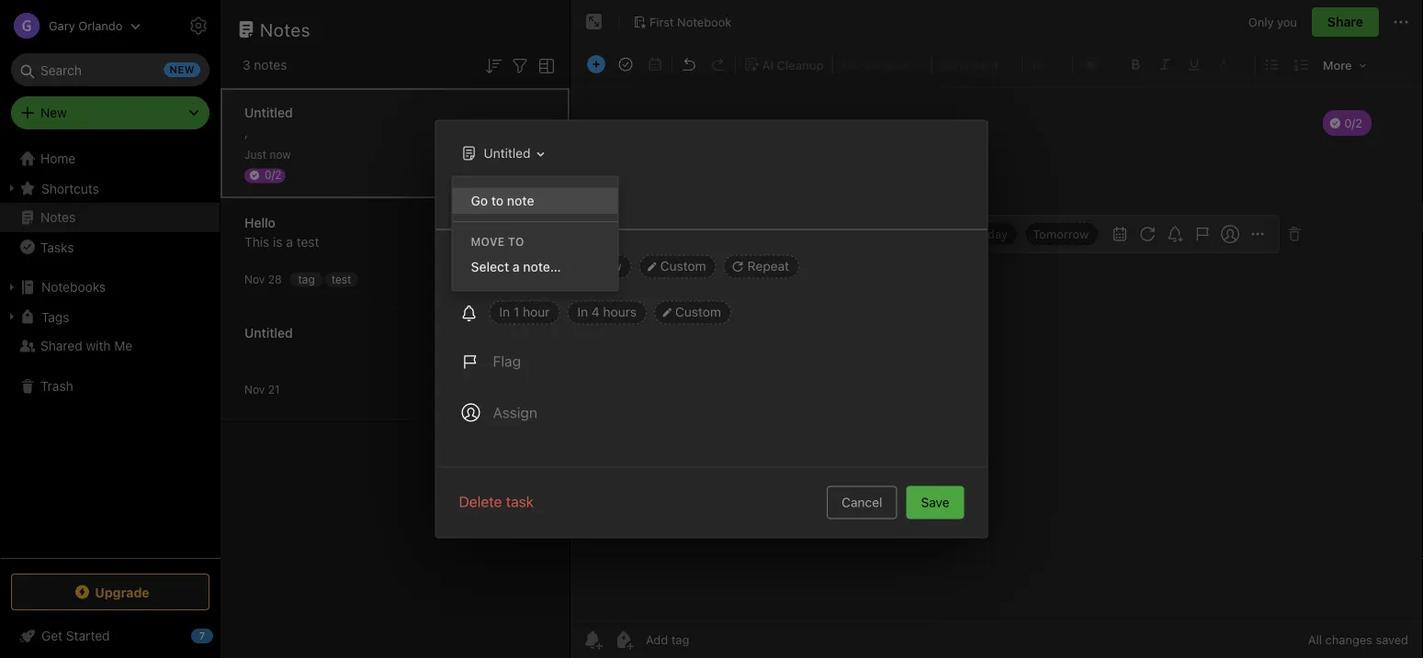 Task type: describe. For each thing, give the bounding box(es) containing it.
go to note menu item
[[453, 188, 618, 214]]

shared
[[40, 339, 82, 354]]

task
[[506, 493, 534, 511]]

highlight image
[[1209, 51, 1253, 77]]

untitled inside go to note or move task field
[[484, 145, 531, 161]]

delete
[[459, 493, 502, 511]]

Enter task text field
[[491, 185, 965, 216]]

notebook
[[677, 15, 732, 29]]

font color image
[[1075, 51, 1121, 77]]

Go to note or move task field
[[452, 140, 551, 167]]

in 1 hour
[[499, 305, 550, 320]]

,
[[244, 125, 248, 140]]

undo image
[[676, 51, 702, 77]]

notebooks link
[[0, 273, 220, 302]]

a inside the hello this is a test
[[286, 235, 293, 250]]

all changes saved
[[1308, 634, 1409, 647]]

tree containing home
[[0, 144, 221, 558]]

tags button
[[0, 302, 220, 332]]

home link
[[0, 144, 221, 174]]

cancel
[[842, 495, 883, 510]]

go to note
[[471, 193, 534, 209]]

custom button for in 4 hours
[[654, 301, 731, 325]]

tasks button
[[0, 232, 220, 262]]

first
[[650, 15, 674, 29]]

tag
[[298, 273, 315, 286]]

dropdown list menu
[[453, 188, 618, 280]]

notes inside tree
[[40, 210, 76, 225]]

new
[[40, 105, 67, 120]]

expand tags image
[[5, 310, 19, 324]]

in for in 4 hours
[[577, 305, 588, 320]]

hello this is a test
[[244, 215, 319, 250]]

1 vertical spatial test
[[331, 273, 351, 286]]

save
[[921, 495, 950, 510]]

notes link
[[0, 203, 220, 232]]

me
[[114, 339, 133, 354]]

28
[[268, 273, 282, 286]]

shortcuts
[[41, 181, 99, 196]]

select a note… link
[[453, 254, 618, 280]]

4
[[592, 305, 600, 320]]

2 untitled button from the left
[[456, 140, 551, 167]]

go to note link
[[453, 188, 618, 214]]

only
[[1249, 15, 1274, 29]]

share button
[[1312, 7, 1379, 37]]

select a note…
[[471, 259, 561, 274]]

in 1 hour button
[[489, 301, 560, 325]]

in 4 hours
[[577, 305, 637, 320]]

nov for nov 21
[[244, 384, 265, 397]]

custom button for tomorrow
[[639, 255, 716, 279]]

font family image
[[935, 51, 1020, 77]]

in for in 1 hour
[[499, 305, 510, 320]]

hello
[[244, 215, 276, 231]]

in 4 hours button
[[567, 301, 647, 325]]

go
[[471, 193, 488, 209]]

today button
[[489, 255, 545, 279]]

21
[[268, 384, 280, 397]]

move to
[[471, 235, 524, 248]]

save button
[[906, 487, 964, 520]]

with
[[86, 339, 111, 354]]

heading level image
[[835, 51, 930, 77]]

tomorrow button
[[552, 255, 632, 279]]

flag button
[[451, 340, 532, 384]]

1 untitled button from the left
[[452, 140, 551, 167]]

2 vertical spatial untitled
[[244, 326, 293, 341]]

cancel button
[[827, 487, 897, 520]]

add a reminder image
[[582, 629, 604, 652]]

test inside the hello this is a test
[[297, 235, 319, 250]]

tags
[[41, 309, 69, 325]]



Task type: locate. For each thing, give the bounding box(es) containing it.
first notebook button
[[627, 9, 738, 35]]

to inside menu item
[[491, 193, 504, 209]]

note…
[[523, 259, 561, 274]]

3 notes
[[243, 57, 287, 73]]

0 vertical spatial custom button
[[639, 255, 716, 279]]

0 horizontal spatial to
[[491, 193, 504, 209]]

to up today
[[508, 235, 524, 248]]

hours
[[603, 305, 637, 320]]

0/2
[[265, 169, 282, 181]]

note
[[507, 193, 534, 209]]

custom button
[[639, 255, 716, 279], [654, 301, 731, 325]]

trash
[[40, 379, 73, 394]]

delete task link
[[459, 491, 534, 513]]

in left 4
[[577, 305, 588, 320]]

notebooks
[[41, 280, 106, 295]]

1 vertical spatial untitled
[[484, 145, 531, 161]]

custom for tomorrow
[[660, 259, 706, 274]]

1 vertical spatial custom
[[675, 305, 721, 320]]

saved
[[1376, 634, 1409, 647]]

untitled ,
[[244, 105, 293, 140]]

hour
[[523, 305, 550, 320]]

all
[[1308, 634, 1322, 647]]

1
[[514, 305, 519, 320]]

0 horizontal spatial a
[[286, 235, 293, 250]]

test right the is
[[297, 235, 319, 250]]

expand note image
[[584, 11, 606, 33]]

only you
[[1249, 15, 1297, 29]]

nov for nov 28
[[244, 273, 265, 286]]

tomorrow
[[563, 259, 622, 274]]

3
[[243, 57, 251, 73]]

2 in from the left
[[577, 305, 588, 320]]

0 horizontal spatial notes
[[40, 210, 76, 225]]

to right go
[[491, 193, 504, 209]]

1 in from the left
[[499, 305, 510, 320]]

notes
[[260, 18, 311, 40], [40, 210, 76, 225]]

you
[[1277, 15, 1297, 29]]

1 horizontal spatial test
[[331, 273, 351, 286]]

a
[[286, 235, 293, 250], [513, 259, 520, 274]]

0 vertical spatial notes
[[260, 18, 311, 40]]

in left 1
[[499, 305, 510, 320]]

custom left repeat button
[[660, 259, 706, 274]]

expand notebooks image
[[5, 280, 19, 295]]

new button
[[11, 96, 210, 130]]

settings image
[[187, 15, 210, 37]]

untitled up ,
[[244, 105, 293, 120]]

1 vertical spatial nov
[[244, 384, 265, 397]]

share
[[1328, 14, 1364, 29]]

nov 21
[[244, 384, 280, 397]]

custom button down 'enter task' text box
[[639, 255, 716, 279]]

test right tag
[[331, 273, 351, 286]]

0 vertical spatial untitled
[[244, 105, 293, 120]]

assign button
[[451, 391, 548, 435]]

notes up notes
[[260, 18, 311, 40]]

upgrade
[[95, 585, 150, 600]]

custom for in 4 hours
[[675, 305, 721, 320]]

0 horizontal spatial test
[[297, 235, 319, 250]]

a right the is
[[286, 235, 293, 250]]

0 vertical spatial test
[[297, 235, 319, 250]]

to for go
[[491, 193, 504, 209]]

shared with me link
[[0, 332, 220, 361]]

a inside dropdown list menu
[[513, 259, 520, 274]]

notes
[[254, 57, 287, 73]]

1 horizontal spatial notes
[[260, 18, 311, 40]]

to
[[491, 193, 504, 209], [508, 235, 524, 248]]

in
[[499, 305, 510, 320], [577, 305, 588, 320]]

1 nov from the top
[[244, 273, 265, 286]]

custom button right hours at the top left of page
[[654, 301, 731, 325]]

is
[[273, 235, 283, 250]]

now
[[270, 148, 291, 161]]

0 vertical spatial to
[[491, 193, 504, 209]]

1 horizontal spatial in
[[577, 305, 588, 320]]

upgrade button
[[11, 574, 210, 611]]

more image
[[1317, 51, 1373, 77]]

select
[[471, 259, 509, 274]]

home
[[40, 151, 76, 166]]

to for move
[[508, 235, 524, 248]]

task image
[[613, 51, 639, 77]]

a left "note…"
[[513, 259, 520, 274]]

untitled
[[244, 105, 293, 120], [484, 145, 531, 161], [244, 326, 293, 341]]

notes up tasks
[[40, 210, 76, 225]]

nov left 28
[[244, 273, 265, 286]]

note window element
[[571, 0, 1423, 659]]

custom
[[660, 259, 706, 274], [675, 305, 721, 320]]

2 nov from the top
[[244, 384, 265, 397]]

1 vertical spatial to
[[508, 235, 524, 248]]

tree
[[0, 144, 221, 558]]

Note Editor text field
[[571, 88, 1423, 621]]

shortcuts button
[[0, 174, 220, 203]]

repeat
[[748, 259, 789, 274]]

untitled down the nov 28
[[244, 326, 293, 341]]

trash link
[[0, 372, 220, 402]]

Search text field
[[24, 53, 197, 86]]

1 vertical spatial notes
[[40, 210, 76, 225]]

test
[[297, 235, 319, 250], [331, 273, 351, 286]]

changes
[[1326, 634, 1373, 647]]

0 vertical spatial custom
[[660, 259, 706, 274]]

tasks
[[40, 240, 74, 255]]

shared with me
[[40, 339, 133, 354]]

delete task
[[459, 493, 534, 511]]

today
[[499, 259, 535, 274]]

move
[[471, 235, 505, 248]]

repeat button
[[724, 255, 799, 279]]

None search field
[[24, 53, 197, 86]]

this
[[244, 235, 270, 250]]

0 vertical spatial a
[[286, 235, 293, 250]]

1 horizontal spatial a
[[513, 259, 520, 274]]

just now
[[244, 148, 291, 161]]

0 vertical spatial nov
[[244, 273, 265, 286]]

nov 28
[[244, 273, 282, 286]]

untitled button
[[452, 140, 551, 167], [456, 140, 551, 167]]

1 vertical spatial custom button
[[654, 301, 731, 325]]

1 vertical spatial a
[[513, 259, 520, 274]]

nov
[[244, 273, 265, 286], [244, 384, 265, 397]]

1 horizontal spatial to
[[508, 235, 524, 248]]

insert image
[[583, 51, 610, 77]]

add tag image
[[613, 629, 635, 652]]

assign
[[493, 404, 537, 422]]

font size image
[[1025, 51, 1071, 77]]

untitled up go to note
[[484, 145, 531, 161]]

0 horizontal spatial in
[[499, 305, 510, 320]]

first notebook
[[650, 15, 732, 29]]

nov left 21
[[244, 384, 265, 397]]

flag
[[493, 353, 521, 370]]

custom right hours at the top left of page
[[675, 305, 721, 320]]

just
[[244, 148, 267, 161]]



Task type: vqa. For each thing, say whether or not it's contained in the screenshot.
A in the Dropdown List menu
yes



